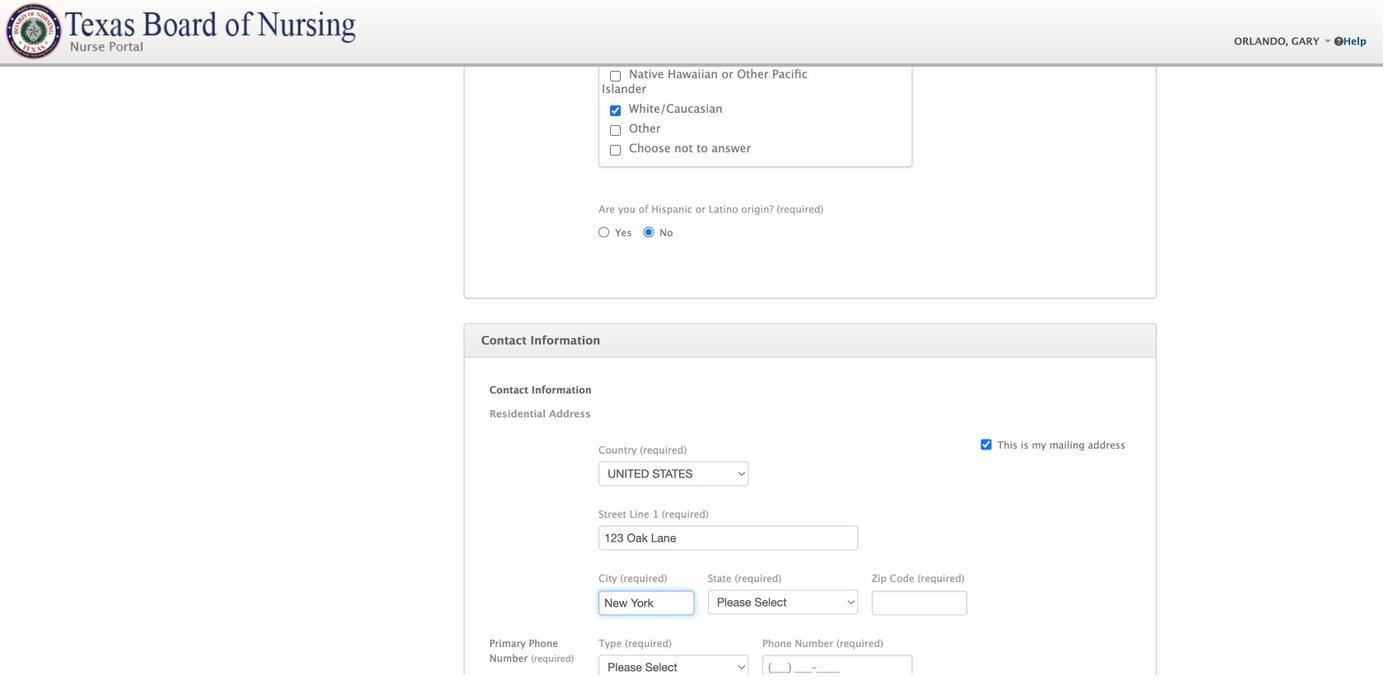 Task type: locate. For each thing, give the bounding box(es) containing it.
None text field
[[599, 591, 694, 615], [872, 591, 968, 615], [599, 591, 694, 615], [872, 591, 968, 615]]

Enter a location text field
[[599, 526, 858, 550]]

None checkbox
[[610, 11, 621, 22], [610, 31, 621, 42], [610, 51, 621, 62], [610, 105, 621, 116], [610, 125, 621, 136], [610, 145, 621, 155], [981, 439, 992, 450], [610, 11, 621, 22], [610, 31, 621, 42], [610, 51, 621, 62], [610, 105, 621, 116], [610, 125, 621, 136], [610, 145, 621, 155], [981, 439, 992, 450]]

None radio
[[643, 227, 654, 237]]

help circled image
[[1335, 33, 1344, 49]]

None checkbox
[[610, 71, 621, 81]]

None radio
[[599, 227, 610, 237]]



Task type: describe. For each thing, give the bounding box(es) containing it.
(___) ___-____ text field
[[763, 655, 913, 675]]



